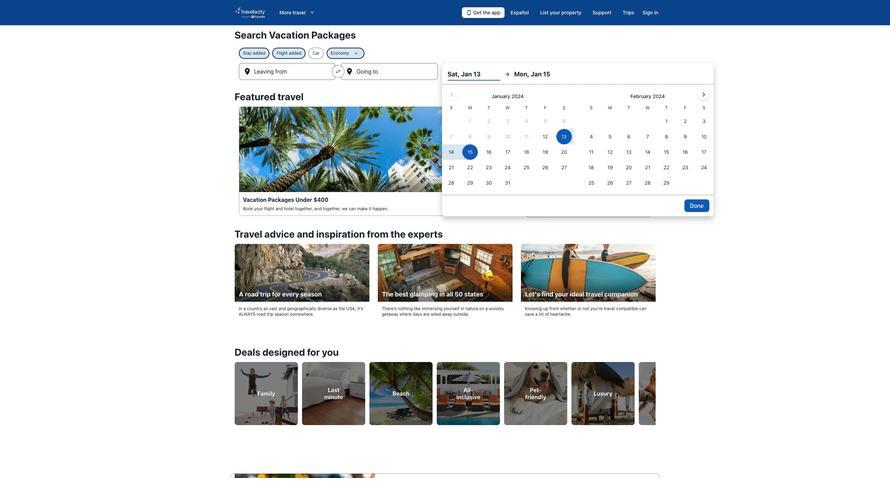 Task type: describe. For each thing, give the bounding box(es) containing it.
next image
[[651, 388, 660, 396]]

travel advice and inspiration from the experts region
[[230, 225, 660, 330]]

previous month image
[[448, 91, 456, 99]]



Task type: locate. For each thing, give the bounding box(es) containing it.
swap origin and destination values image
[[335, 68, 341, 75]]

next month image
[[700, 91, 708, 99]]

main content
[[0, 25, 890, 479]]

previous image
[[230, 388, 239, 396]]

featured travel region
[[230, 87, 660, 225]]

travelocity logo image
[[235, 7, 265, 18]]

download the app button image
[[466, 10, 472, 15]]



